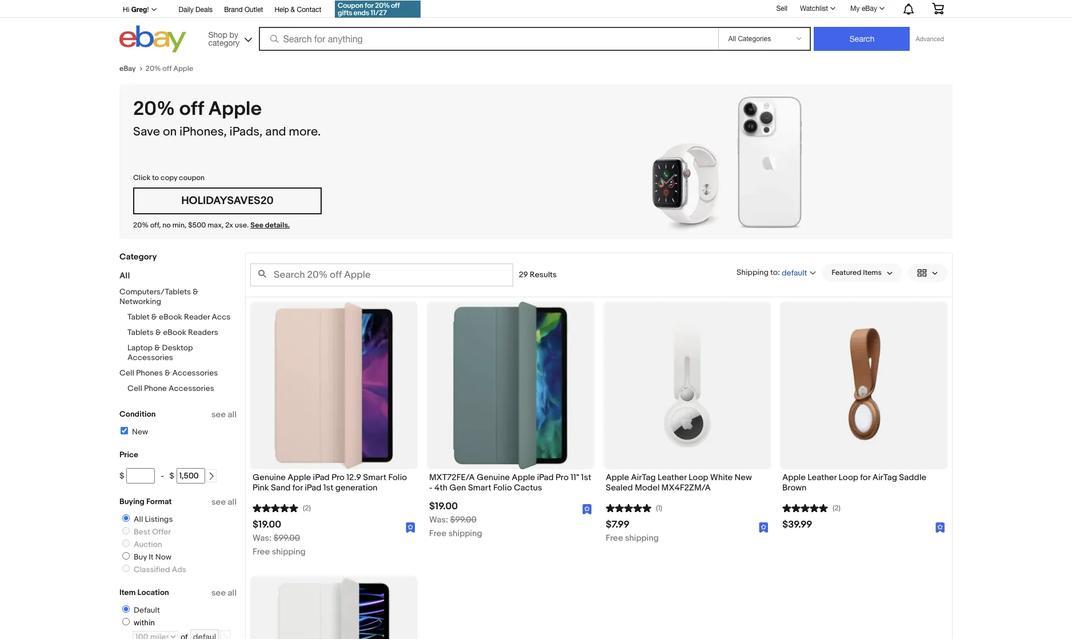 Task type: vqa. For each thing, say whether or not it's contained in the screenshot.
show in the right bottom of the page
no



Task type: locate. For each thing, give the bounding box(es) containing it.
leather inside apple airtag leather loop white new sealed model ‎mx4f2zm/a
[[658, 472, 687, 483]]

items
[[864, 268, 882, 277]]

airtag up (1) link
[[631, 472, 656, 483]]

3 see all from the top
[[212, 588, 237, 599]]

1 horizontal spatial airtag
[[873, 472, 898, 483]]

off
[[163, 64, 172, 73], [179, 97, 204, 121]]

see all for condition
[[212, 409, 237, 420]]

my ebay link
[[845, 2, 890, 15]]

0 horizontal spatial pro
[[332, 472, 345, 483]]

desktop
[[162, 343, 193, 353]]

1 vertical spatial cell
[[128, 384, 142, 393]]

2 vertical spatial see all button
[[212, 588, 237, 599]]

1 vertical spatial to
[[771, 267, 778, 277]]

2 loop from the left
[[839, 472, 859, 483]]

on
[[163, 125, 177, 140]]

1 loop from the left
[[689, 472, 709, 483]]

see down cell phone accessories link
[[212, 409, 226, 420]]

new
[[132, 427, 148, 437], [735, 472, 752, 483]]

2 (2) link from the left
[[783, 502, 841, 513]]

for right the sand
[[293, 483, 303, 494]]

5 out of 5 stars image for $19.00
[[253, 502, 298, 513]]

1st right "11""
[[581, 472, 592, 483]]

greg
[[131, 5, 147, 14]]

0 horizontal spatial (2)
[[303, 504, 311, 513]]

0 vertical spatial cell
[[119, 368, 134, 378]]

1 genuine from the left
[[253, 472, 286, 483]]

all down category
[[119, 270, 130, 281]]

1 all from the top
[[228, 409, 237, 420]]

see down submit price range icon
[[212, 497, 226, 508]]

1 horizontal spatial pro
[[556, 472, 569, 483]]

ebook
[[159, 312, 182, 322], [163, 328, 186, 337]]

2 see all from the top
[[212, 497, 237, 508]]

apple up ipads,
[[208, 97, 262, 121]]

2 genuine from the left
[[477, 472, 510, 483]]

1 horizontal spatial 5 out of 5 stars image
[[606, 502, 652, 513]]

1 horizontal spatial for
[[861, 472, 871, 483]]

0 horizontal spatial was: $99.00 free shipping
[[253, 533, 306, 558]]

1st inside the mxt72fe/a genuine apple ipad pro 11" 1st - 4th gen smart folio cactus
[[581, 472, 592, 483]]

2 pro from the left
[[556, 472, 569, 483]]

accessories down cell phones & accessories link
[[169, 384, 214, 393]]

0 horizontal spatial off
[[163, 64, 172, 73]]

smart right gen
[[468, 483, 492, 494]]

see all for item location
[[212, 588, 237, 599]]

Buy It Now radio
[[122, 552, 130, 560]]

apple airtag leather loop white new sealed model ‎mx4f2zm/a link
[[606, 472, 769, 496]]

(2) link
[[253, 502, 311, 513], [783, 502, 841, 513]]

genuine inside the mxt72fe/a genuine apple ipad pro 11" 1st - 4th gen smart folio cactus
[[477, 472, 510, 483]]

sell
[[777, 4, 788, 12]]

laptop & desktop accessories link
[[128, 343, 193, 362]]

apple leather loop for airtag saddle brown link
[[783, 472, 946, 496]]

smart inside the mxt72fe/a genuine apple ipad pro 11" 1st - 4th gen smart folio cactus
[[468, 483, 492, 494]]

1 vertical spatial see all
[[212, 497, 237, 508]]

was: down pink
[[253, 533, 272, 544]]

$99.00 down the sand
[[274, 533, 300, 544]]

0 horizontal spatial for
[[293, 483, 303, 494]]

1 horizontal spatial all
[[134, 515, 143, 524]]

1 (2) from the left
[[303, 504, 311, 513]]

$ left minimum value text box
[[119, 471, 124, 481]]

0 horizontal spatial genuine
[[253, 472, 286, 483]]

1 horizontal spatial ebay
[[862, 5, 878, 13]]

1 horizontal spatial -
[[429, 483, 433, 494]]

mxt72fe/a genuine apple ipad pro 11" 1st - 4th gen smart folio cactus image
[[427, 302, 595, 469]]

1st left 12.9
[[323, 483, 334, 494]]

buy
[[134, 552, 147, 562]]

and
[[265, 125, 286, 140]]

pro inside the mxt72fe/a genuine apple ipad pro 11" 1st - 4th gen smart folio cactus
[[556, 472, 569, 483]]

1 horizontal spatial folio
[[493, 483, 512, 494]]

pro
[[332, 472, 345, 483], [556, 472, 569, 483]]

1 see all from the top
[[212, 409, 237, 420]]

1 see from the top
[[212, 409, 226, 420]]

$19.00 down 4th
[[429, 501, 458, 513]]

your shopping cart image
[[932, 3, 945, 14]]

0 vertical spatial accessories
[[128, 353, 173, 362]]

ipad left "11""
[[537, 472, 554, 483]]

3 5 out of 5 stars image from the left
[[783, 502, 828, 513]]

&
[[291, 6, 295, 14], [193, 287, 199, 297], [151, 312, 157, 322], [155, 328, 161, 337], [155, 343, 160, 353], [165, 368, 171, 378]]

best offer
[[134, 527, 171, 537]]

by
[[230, 30, 238, 39]]

- left 4th
[[429, 483, 433, 494]]

0 horizontal spatial leather
[[658, 472, 687, 483]]

cell left the phones
[[119, 368, 134, 378]]

apple inside apple airtag leather loop white new sealed model ‎mx4f2zm/a
[[606, 472, 629, 483]]

1 horizontal spatial free
[[429, 529, 447, 539]]

ebay right my
[[862, 5, 878, 13]]

leather up (1)
[[658, 472, 687, 483]]

classified
[[134, 565, 170, 575]]

1 vertical spatial ebook
[[163, 328, 186, 337]]

5 out of 5 stars image for $7.99
[[606, 502, 652, 513]]

2 leather from the left
[[808, 472, 837, 483]]

all for item location
[[228, 588, 237, 599]]

5 out of 5 stars image down the sand
[[253, 502, 298, 513]]

1 horizontal spatial new
[[735, 472, 752, 483]]

1 vertical spatial see all button
[[212, 497, 237, 508]]

all for condition
[[228, 409, 237, 420]]

0 vertical spatial see
[[212, 409, 226, 420]]

0 horizontal spatial to
[[152, 173, 159, 182]]

see
[[212, 409, 226, 420], [212, 497, 226, 508], [212, 588, 226, 599]]

0 vertical spatial see all button
[[212, 409, 237, 420]]

was: down 4th
[[429, 515, 448, 526]]

[object undefined] image
[[406, 522, 416, 533], [759, 522, 769, 533], [936, 522, 946, 533], [759, 522, 769, 533]]

off inside the 20% off apple save on iphones, ipads, and more.
[[179, 97, 204, 121]]

0 horizontal spatial airtag
[[631, 472, 656, 483]]

to
[[152, 173, 159, 182], [771, 267, 778, 277]]

airtag left saddle
[[873, 472, 898, 483]]

best offer link
[[118, 527, 173, 537]]

20% for 20% off, no min, $500 max, 2x use. see details.
[[133, 221, 149, 230]]

ebook up the desktop
[[163, 328, 186, 337]]

0 horizontal spatial folio
[[388, 472, 407, 483]]

0 horizontal spatial shipping
[[272, 547, 306, 558]]

leather right brown
[[808, 472, 837, 483]]

to for :
[[771, 267, 778, 277]]

off for 20% off apple
[[163, 64, 172, 73]]

cell left phone
[[128, 384, 142, 393]]

see all button for buying format
[[212, 497, 237, 508]]

(2) down genuine apple ipad pro 12.9 smart folio pink sand for ipad 1st generation
[[303, 504, 311, 513]]

0 horizontal spatial 1st
[[323, 483, 334, 494]]

1 horizontal spatial off
[[179, 97, 204, 121]]

2 horizontal spatial 5 out of 5 stars image
[[783, 502, 828, 513]]

1 horizontal spatial leather
[[808, 472, 837, 483]]

1 vertical spatial see
[[212, 497, 226, 508]]

0 horizontal spatial -
[[161, 471, 164, 481]]

1 vertical spatial new
[[735, 472, 752, 483]]

shop by category button
[[203, 25, 255, 50]]

reader
[[184, 312, 210, 322]]

1 vertical spatial 20%
[[133, 97, 175, 121]]

0 horizontal spatial all
[[119, 270, 130, 281]]

1 horizontal spatial (2)
[[833, 504, 841, 513]]

off up iphones,
[[179, 97, 204, 121]]

shop
[[208, 30, 227, 39]]

3 see all button from the top
[[212, 588, 237, 599]]

1st
[[581, 472, 592, 483], [323, 483, 334, 494]]

1 horizontal spatial genuine
[[477, 472, 510, 483]]

Enter your search keyword text field
[[250, 264, 513, 286]]

1 $ from the left
[[119, 471, 124, 481]]

folio right generation
[[388, 472, 407, 483]]

help & contact
[[275, 6, 321, 14]]

free
[[429, 529, 447, 539], [606, 533, 623, 544], [253, 547, 270, 558]]

Search for anything text field
[[260, 28, 717, 50]]

1 vertical spatial off
[[179, 97, 204, 121]]

loop left white
[[689, 472, 709, 483]]

all
[[228, 409, 237, 420], [228, 497, 237, 508], [228, 588, 237, 599]]

new right new option
[[132, 427, 148, 437]]

hi greg !
[[123, 5, 149, 14]]

Classified Ads radio
[[122, 565, 130, 572]]

1 horizontal spatial $19.00
[[429, 501, 458, 513]]

cell
[[119, 368, 134, 378], [128, 384, 142, 393]]

off right the ebay link
[[163, 64, 172, 73]]

2 see from the top
[[212, 497, 226, 508]]

(2) link down the sand
[[253, 502, 311, 513]]

advanced
[[916, 35, 945, 42]]

mxt72fe/a
[[429, 472, 475, 483]]

$500
[[188, 221, 206, 230]]

0 horizontal spatial smart
[[363, 472, 387, 483]]

mxt72fe/a genuine apple ipad pro 11" 1st - 4th gen smart folio cactus link
[[429, 472, 592, 496]]

tablets
[[128, 328, 154, 337]]

see up default text box
[[212, 588, 226, 599]]

for left saddle
[[861, 472, 871, 483]]

(2) for $19.00
[[303, 504, 311, 513]]

was: $99.00 free shipping
[[429, 515, 482, 539], [253, 533, 306, 558]]

to left default
[[771, 267, 778, 277]]

apple leather loop for airtag saddle brown image
[[780, 302, 948, 469]]

(2) for $39.99
[[833, 504, 841, 513]]

(2) link up $39.99
[[783, 502, 841, 513]]

$ for maximum value "text box"
[[170, 471, 174, 481]]

2 vertical spatial 20%
[[133, 221, 149, 230]]

to left copy
[[152, 173, 159, 182]]

ebook up tablets & ebook readers link
[[159, 312, 182, 322]]

20% inside the 20% off apple save on iphones, ipads, and more.
[[133, 97, 175, 121]]

see for item location
[[212, 588, 226, 599]]

2 airtag from the left
[[873, 472, 898, 483]]

leather
[[658, 472, 687, 483], [808, 472, 837, 483]]

loop inside apple airtag leather loop white new sealed model ‎mx4f2zm/a
[[689, 472, 709, 483]]

apple up $39.99
[[783, 472, 806, 483]]

for inside genuine apple ipad pro 12.9 smart folio pink sand for ipad 1st generation
[[293, 483, 303, 494]]

& right help
[[291, 6, 295, 14]]

1 horizontal spatial loop
[[839, 472, 859, 483]]

1 vertical spatial was:
[[253, 533, 272, 544]]

category
[[208, 38, 240, 47]]

1 5 out of 5 stars image from the left
[[253, 502, 298, 513]]

2 see all button from the top
[[212, 497, 237, 508]]

2 (2) from the left
[[833, 504, 841, 513]]

1 airtag from the left
[[631, 472, 656, 483]]

smart right 12.9
[[363, 472, 387, 483]]

pro left 12.9
[[332, 472, 345, 483]]

1 pro from the left
[[332, 472, 345, 483]]

airtag inside apple airtag leather loop white new sealed model ‎mx4f2zm/a
[[631, 472, 656, 483]]

1 horizontal spatial (2) link
[[783, 502, 841, 513]]

1 vertical spatial all
[[134, 515, 143, 524]]

1st inside genuine apple ipad pro 12.9 smart folio pink sand for ipad 1st generation
[[323, 483, 334, 494]]

buying
[[119, 497, 145, 507]]

None submit
[[814, 27, 910, 51]]

2 $ from the left
[[170, 471, 174, 481]]

1 horizontal spatial 1st
[[581, 472, 592, 483]]

all listings
[[134, 515, 173, 524]]

cactus
[[514, 483, 542, 494]]

click
[[133, 173, 151, 182]]

1 horizontal spatial was:
[[429, 515, 448, 526]]

apple right the ebay link
[[173, 64, 193, 73]]

shipping to : default
[[737, 267, 807, 278]]

1 vertical spatial -
[[429, 483, 433, 494]]

ebay left 20% off apple
[[119, 64, 136, 73]]

daily
[[179, 6, 194, 14]]

2 5 out of 5 stars image from the left
[[606, 502, 652, 513]]

loop inside apple leather loop for airtag saddle brown
[[839, 472, 859, 483]]

0 vertical spatial off
[[163, 64, 172, 73]]

coupon
[[179, 173, 205, 182]]

apple inside apple leather loop for airtag saddle brown
[[783, 472, 806, 483]]

3 see from the top
[[212, 588, 226, 599]]

(1) link
[[606, 502, 663, 513]]

buy it now link
[[118, 552, 174, 562]]

0 vertical spatial ebay
[[862, 5, 878, 13]]

1 horizontal spatial to
[[771, 267, 778, 277]]

2 vertical spatial accessories
[[169, 384, 214, 393]]

0 vertical spatial 20%
[[146, 64, 161, 73]]

0 vertical spatial all
[[228, 409, 237, 420]]

(2) down apple leather loop for airtag saddle brown
[[833, 504, 841, 513]]

$19.00 down pink
[[253, 519, 281, 531]]

2 vertical spatial see all
[[212, 588, 237, 599]]

new right white
[[735, 472, 752, 483]]

save
[[133, 125, 160, 140]]

0 vertical spatial see all
[[212, 409, 237, 420]]

5 out of 5 stars image for $39.99
[[783, 502, 828, 513]]

shop by category banner
[[117, 0, 953, 55]]

brand
[[224, 6, 243, 14]]

1 vertical spatial all
[[228, 497, 237, 508]]

ads
[[172, 565, 186, 575]]

folio left cactus
[[493, 483, 512, 494]]

0 horizontal spatial (2) link
[[253, 502, 311, 513]]

-
[[161, 471, 164, 481], [429, 483, 433, 494]]

best
[[134, 527, 150, 537]]

apple left "11""
[[512, 472, 535, 483]]

readers
[[188, 328, 218, 337]]

generation
[[336, 483, 378, 494]]

all right all listings option
[[134, 515, 143, 524]]

pro left "11""
[[556, 472, 569, 483]]

genuine
[[253, 472, 286, 483], [477, 472, 510, 483]]

loop right brown
[[839, 472, 859, 483]]

5 out of 5 stars image up the $7.99
[[606, 502, 652, 513]]

for inside apple leather loop for airtag saddle brown
[[861, 472, 871, 483]]

view: gallery view image
[[918, 267, 939, 279]]

all inside all computers/tablets & networking tablet & ebook reader accs tablets & ebook readers laptop & desktop accessories cell phones & accessories cell phone accessories
[[119, 270, 130, 281]]

1 horizontal spatial smart
[[468, 483, 492, 494]]

apple
[[173, 64, 193, 73], [208, 97, 262, 121], [288, 472, 311, 483], [512, 472, 535, 483], [606, 472, 629, 483], [783, 472, 806, 483]]

2 vertical spatial all
[[228, 588, 237, 599]]

accessories up cell phone accessories link
[[172, 368, 218, 378]]

- right minimum value text box
[[161, 471, 164, 481]]

& right the "tablets"
[[155, 328, 161, 337]]

help
[[275, 6, 289, 14]]

accessories up the phones
[[128, 353, 173, 362]]

outlet
[[245, 6, 263, 14]]

12.9
[[347, 472, 361, 483]]

20% for 20% off apple save on iphones, ipads, and more.
[[133, 97, 175, 121]]

0 horizontal spatial was:
[[253, 533, 272, 544]]

holidaysaves20
[[181, 194, 274, 208]]

[object undefined] image for $39.99
[[936, 522, 946, 533]]

none submit inside shop by category banner
[[814, 27, 910, 51]]

1 vertical spatial ebay
[[119, 64, 136, 73]]

apple left the model
[[606, 472, 629, 483]]

0 vertical spatial to
[[152, 173, 159, 182]]

classified ads
[[134, 565, 186, 575]]

was:
[[429, 515, 448, 526], [253, 533, 272, 544]]

5 out of 5 stars image up $39.99
[[783, 502, 828, 513]]

0 horizontal spatial 5 out of 5 stars image
[[253, 502, 298, 513]]

auction
[[134, 540, 162, 549]]

1 (2) link from the left
[[253, 502, 311, 513]]

tablet & ebook reader accs link
[[128, 312, 231, 322]]

0 horizontal spatial $19.00
[[253, 519, 281, 531]]

off,
[[150, 221, 161, 230]]

1 horizontal spatial $
[[170, 471, 174, 481]]

apple right pink
[[288, 472, 311, 483]]

1 vertical spatial $99.00
[[274, 533, 300, 544]]

3 all from the top
[[228, 588, 237, 599]]

2 vertical spatial see
[[212, 588, 226, 599]]

0 horizontal spatial new
[[132, 427, 148, 437]]

1 leather from the left
[[658, 472, 687, 483]]

0 vertical spatial all
[[119, 270, 130, 281]]

cell phone accessories link
[[128, 384, 214, 393]]

networking
[[119, 297, 161, 306]]

0 horizontal spatial $
[[119, 471, 124, 481]]

1 horizontal spatial $99.00
[[450, 515, 477, 526]]

sell link
[[772, 4, 793, 12]]

cell phones & accessories link
[[119, 368, 218, 378]]

white
[[711, 472, 733, 483]]

sealed
[[606, 483, 633, 494]]

details.
[[265, 221, 290, 230]]

to inside shipping to : default
[[771, 267, 778, 277]]

$ left maximum value "text box"
[[170, 471, 174, 481]]

airtag inside apple leather loop for airtag saddle brown
[[873, 472, 898, 483]]

Auction radio
[[122, 540, 130, 547]]

5 out of 5 stars image
[[253, 502, 298, 513], [606, 502, 652, 513], [783, 502, 828, 513]]

1 see all button from the top
[[212, 409, 237, 420]]

[object undefined] image
[[583, 503, 592, 514], [583, 504, 592, 514], [406, 522, 416, 533], [936, 522, 946, 533]]

0 horizontal spatial loop
[[689, 472, 709, 483]]

apple airtag leather loop white new sealed model ‎mx4f2zm/a image
[[604, 302, 771, 469]]

0 horizontal spatial ebay
[[119, 64, 136, 73]]

$99.00 down gen
[[450, 515, 477, 526]]

shipping
[[737, 267, 769, 277]]

2 all from the top
[[228, 497, 237, 508]]

classified ads link
[[118, 565, 189, 575]]



Task type: describe. For each thing, give the bounding box(es) containing it.
all for all computers/tablets & networking tablet & ebook reader accs tablets & ebook readers laptop & desktop accessories cell phones & accessories cell phone accessories
[[119, 270, 130, 281]]

default text field
[[190, 629, 219, 639]]

4th
[[435, 483, 448, 494]]

genuine apple ipad pro 12.9 smart folio pink sand for ipad 1st generation image
[[274, 302, 394, 469]]

& right laptop
[[155, 343, 160, 353]]

holidaysaves20 button
[[133, 188, 322, 214]]

all listings link
[[118, 515, 175, 524]]

see
[[251, 221, 264, 230]]

$ for minimum value text box
[[119, 471, 124, 481]]

price
[[119, 450, 138, 460]]

auction link
[[118, 540, 164, 549]]

use.
[[235, 221, 249, 230]]

mxt72fe/a genuine apple ipad pro 11" 1st - 4th gen smart folio cactus
[[429, 472, 592, 494]]

go image
[[221, 634, 229, 639]]

brown
[[783, 483, 807, 494]]

within radio
[[122, 618, 130, 625]]

all for buying format
[[228, 497, 237, 508]]

1 horizontal spatial shipping
[[449, 529, 482, 539]]

& up reader
[[193, 287, 199, 297]]

1 vertical spatial accessories
[[172, 368, 218, 378]]

watchlist link
[[794, 2, 841, 15]]

format
[[146, 497, 172, 507]]

apple inside genuine apple ipad pro 12.9 smart folio pink sand for ipad 1st generation
[[288, 472, 311, 483]]

max,
[[208, 221, 224, 230]]

get an extra 20% off image
[[335, 1, 421, 18]]

ipad inside the mxt72fe/a genuine apple ipad pro 11" 1st - 4th gen smart folio cactus
[[537, 472, 554, 483]]

brand outlet link
[[224, 4, 263, 17]]

buying format
[[119, 497, 172, 507]]

folio inside genuine apple ipad pro 12.9 smart folio pink sand for ipad 1st generation
[[388, 472, 407, 483]]

ebay link
[[119, 64, 146, 73]]

now
[[155, 552, 172, 562]]

leather inside apple leather loop for airtag saddle brown
[[808, 472, 837, 483]]

featured
[[832, 268, 862, 277]]

item
[[119, 588, 136, 597]]

[object undefined] image for $7.99
[[759, 522, 769, 533]]

condition
[[119, 409, 156, 419]]

category
[[119, 252, 157, 262]]

ebay inside account navigation
[[862, 5, 878, 13]]

2 horizontal spatial free
[[606, 533, 623, 544]]

2x
[[225, 221, 233, 230]]

default link
[[118, 605, 162, 615]]

computers/tablets & networking link
[[119, 287, 199, 306]]

pink
[[253, 483, 269, 494]]

1 horizontal spatial was: $99.00 free shipping
[[429, 515, 482, 539]]

it
[[149, 552, 154, 562]]

smart inside genuine apple ipad pro 12.9 smart folio pink sand for ipad 1st generation
[[363, 472, 387, 483]]

more.
[[289, 125, 321, 140]]

‎mx4f2zm/a
[[662, 483, 711, 494]]

11"
[[571, 472, 579, 483]]

1 vertical spatial $19.00
[[253, 519, 281, 531]]

my ebay
[[851, 5, 878, 13]]

see for buying format
[[212, 497, 226, 508]]

0 horizontal spatial free
[[253, 547, 270, 558]]

hi
[[123, 6, 129, 14]]

all for all listings
[[134, 515, 143, 524]]

All Listings radio
[[122, 515, 130, 522]]

min,
[[172, 221, 187, 230]]

see for condition
[[212, 409, 226, 420]]

apple inside the 20% off apple save on iphones, ipads, and more.
[[208, 97, 262, 121]]

$7.99
[[606, 519, 630, 531]]

new inside apple airtag leather loop white new sealed model ‎mx4f2zm/a
[[735, 472, 752, 483]]

pro inside genuine apple ipad pro 12.9 smart folio pink sand for ipad 1st generation
[[332, 472, 345, 483]]

& inside account navigation
[[291, 6, 295, 14]]

account navigation
[[117, 0, 953, 19]]

phone
[[144, 384, 167, 393]]

ipads,
[[230, 125, 263, 140]]

see all for buying format
[[212, 497, 237, 508]]

default
[[782, 268, 807, 278]]

brand outlet
[[224, 6, 263, 14]]

tablets & ebook readers link
[[128, 328, 218, 337]]

ipad right the sand
[[305, 483, 322, 494]]

0 vertical spatial $19.00
[[429, 501, 458, 513]]

listings
[[145, 515, 173, 524]]

Default radio
[[122, 605, 130, 613]]

location
[[137, 588, 169, 597]]

- inside the mxt72fe/a genuine apple ipad pro 11" 1st - 4th gen smart folio cactus
[[429, 483, 433, 494]]

(2) link for $39.99
[[783, 502, 841, 513]]

Maximum Value text field
[[177, 468, 205, 484]]

within
[[134, 618, 155, 628]]

genuine apple ipad pro 12.9 smart folio pink sand for ipad 1st generation link
[[253, 472, 416, 496]]

genuine apple ipad pro 11" 1st gen smart folio case - white mrx82fea image
[[250, 577, 418, 639]]

New checkbox
[[121, 427, 128, 435]]

apple inside the mxt72fe/a genuine apple ipad pro 11" 1st - 4th gen smart folio cactus
[[512, 472, 535, 483]]

$39.99
[[783, 519, 813, 531]]

help & contact link
[[275, 4, 321, 17]]

new link
[[119, 427, 148, 437]]

daily deals link
[[179, 4, 213, 17]]

& up cell phone accessories link
[[165, 368, 171, 378]]

ipad left 12.9
[[313, 472, 330, 483]]

!
[[147, 6, 149, 14]]

0 vertical spatial was:
[[429, 515, 448, 526]]

featured items
[[832, 268, 882, 277]]

deals
[[196, 6, 213, 14]]

iphones,
[[180, 125, 227, 140]]

2 horizontal spatial shipping
[[625, 533, 659, 544]]

Best Offer radio
[[122, 527, 130, 535]]

tablet
[[128, 312, 150, 322]]

sand
[[271, 483, 291, 494]]

0 horizontal spatial $99.00
[[274, 533, 300, 544]]

& right tablet
[[151, 312, 157, 322]]

gen
[[450, 483, 466, 494]]

item location
[[119, 588, 169, 597]]

contact
[[297, 6, 321, 14]]

shop by category
[[208, 30, 240, 47]]

folio inside the mxt72fe/a genuine apple ipad pro 11" 1st - 4th gen smart folio cactus
[[493, 483, 512, 494]]

buy it now
[[134, 552, 172, 562]]

20% for 20% off apple
[[146, 64, 161, 73]]

20% off apple
[[146, 64, 193, 73]]

0 vertical spatial ebook
[[159, 312, 182, 322]]

20% off apple save on iphones, ipads, and more.
[[133, 97, 321, 140]]

off for 20% off apple save on iphones, ipads, and more.
[[179, 97, 204, 121]]

[object undefined] image for $19.00
[[406, 522, 416, 533]]

0 vertical spatial $99.00
[[450, 515, 477, 526]]

Minimum Value text field
[[126, 468, 155, 484]]

featured items button
[[823, 264, 903, 282]]

0 vertical spatial -
[[161, 471, 164, 481]]

accs
[[212, 312, 231, 322]]

29
[[519, 270, 528, 280]]

(2) link for $19.00
[[253, 502, 311, 513]]

see all button for item location
[[212, 588, 237, 599]]

genuine inside genuine apple ipad pro 12.9 smart folio pink sand for ipad 1st generation
[[253, 472, 286, 483]]

my
[[851, 5, 860, 13]]

click to copy coupon
[[133, 173, 205, 182]]

apple leather loop for airtag saddle brown
[[783, 472, 927, 494]]

see all button for condition
[[212, 409, 237, 420]]

submit price range image
[[207, 472, 215, 480]]

no
[[162, 221, 171, 230]]

(1)
[[656, 504, 663, 513]]

offer
[[152, 527, 171, 537]]

0 vertical spatial new
[[132, 427, 148, 437]]

to for copy
[[152, 173, 159, 182]]



